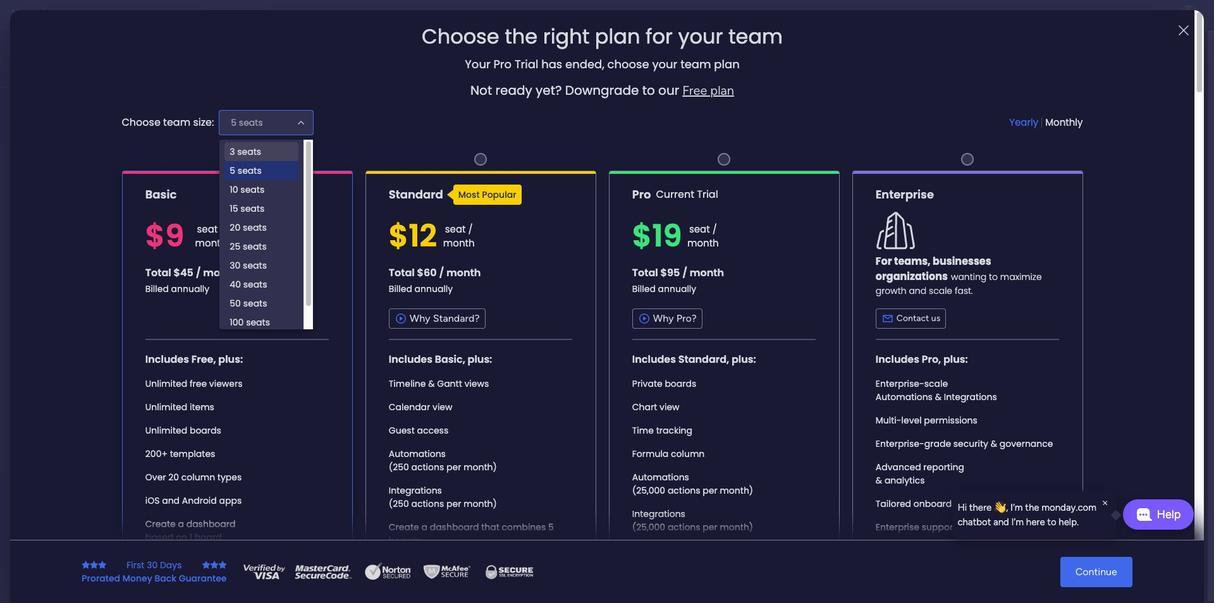 Task type: describe. For each thing, give the bounding box(es) containing it.
learn for help
[[1018, 549, 1040, 560]]

growth
[[876, 285, 907, 298]]

install our mobile app link
[[1000, 181, 1158, 195]]

0
[[366, 303, 372, 314]]

enterprise for enterprise support
[[876, 522, 920, 534]]

20 inside basic tier selected option
[[168, 472, 179, 484]]

wanting
[[952, 271, 987, 284]]

component image for project requests & approvals
[[598, 251, 609, 262]]

access for guest
[[417, 425, 449, 437]]

0 vertical spatial plan
[[595, 22, 641, 51]]

a for create a dashboard that combines 5 boards
[[422, 522, 428, 534]]

marketing
[[268, 232, 315, 244]]

notifications image
[[990, 9, 1003, 22]]

workspace up the content.
[[58, 182, 101, 193]]

hi
[[958, 502, 968, 514]]

viewers
[[209, 378, 243, 391]]

ready
[[496, 81, 533, 99]]

dashboard for boards
[[430, 522, 479, 534]]

workflow
[[1027, 353, 1069, 365]]

enterprise tier selected option
[[853, 171, 1084, 585]]

pet inside quick search results list box
[[725, 252, 738, 263]]

$19 seat / month
[[633, 215, 719, 258]]

month for $12 seat / month
[[443, 237, 475, 250]]

plus: for $19
[[732, 353, 757, 367]]

seat for $12
[[445, 222, 466, 236]]

per for integrations (250 actions per month)
[[447, 498, 461, 511]]

your right for
[[679, 22, 723, 51]]

dialog containing hi there 👋,  i'm the monday.com
[[953, 491, 1117, 540]]

help center element
[[968, 522, 1158, 572]]

invite members image
[[1046, 9, 1059, 22]]

seat / month
[[195, 222, 227, 250]]

help for help
[[1158, 508, 1182, 522]]

1 of from the left
[[576, 360, 585, 375]]

recent
[[312, 54, 341, 66]]

monday.com inside getting started learn how monday.com works
[[1061, 488, 1112, 499]]

5 inside create a dashboard that combines 5 boards
[[549, 522, 554, 534]]

visited
[[300, 104, 336, 118]]

help image
[[1133, 9, 1145, 22]]

10
[[230, 183, 238, 196]]

to left our
[[643, 81, 655, 99]]

help button
[[1124, 500, 1195, 530]]

android
[[182, 495, 217, 508]]

explore templates button
[[976, 390, 1150, 415]]

norton secured image
[[360, 563, 417, 582]]

plans inside want to continue using monday.com to increase your productivity? there are a variety of plans to fit any of your needs.
[[588, 360, 616, 375]]

game for card
[[504, 232, 532, 244]]

prorated money back guarantee
[[82, 572, 227, 585]]

column inside "pro tier selected" option
[[671, 448, 705, 461]]

continue button
[[1061, 557, 1133, 587]]

with inside hey james peterson, your pro trial with monday.com has ended
[[752, 281, 792, 308]]

0 vertical spatial 5
[[231, 116, 237, 129]]

multi-level permissions
[[876, 415, 978, 427]]

why for $12
[[410, 312, 431, 324]]

request to join button
[[46, 224, 116, 244]]

annually for $12
[[415, 283, 453, 296]]

gantt
[[437, 378, 462, 391]]

total for $19
[[633, 266, 659, 280]]

standard
[[389, 187, 443, 202]]

monday.com inside want to continue using monday.com to increase your productivity? there are a variety of plans to fit any of your needs.
[[557, 345, 625, 359]]

and right inbox
[[408, 54, 424, 66]]

30 inside 3 seats 5 seats 10 seats 15 seats 20 seats 25 seats 30 seats 40 seats 50 seats 100 seats
[[230, 259, 241, 272]]

on
[[176, 532, 187, 544]]

basic,
[[435, 353, 466, 367]]

create a dashboard that combines 5 boards
[[389, 522, 554, 548]]

1 vertical spatial plan
[[715, 56, 740, 72]]

in
[[1071, 353, 1079, 365]]

needs.
[[703, 360, 736, 375]]

per for automations (250 actions per month)
[[447, 462, 461, 474]]

integrations (25,000 actions per month)
[[633, 508, 754, 534]]

why for $19
[[653, 312, 674, 324]]

account
[[1028, 118, 1064, 129]]

quick search results list box
[[233, 118, 938, 286]]

templates inside "boost your workflow in minutes with ready-made templates"
[[1033, 368, 1078, 380]]

tailored onboarding *
[[876, 498, 973, 511]]

your up needs.
[[687, 345, 709, 359]]

month) for integrations (250 actions per month)
[[464, 498, 497, 511]]

total inside total $45 / month billed annually
[[145, 266, 171, 280]]

request
[[51, 228, 83, 239]]

2 vertical spatial plans
[[614, 402, 638, 414]]

1
[[190, 532, 192, 544]]

planning
[[684, 383, 727, 397]]

pro tier selected option
[[609, 171, 840, 585]]

free
[[190, 378, 207, 391]]

work inside main workspace work management
[[309, 400, 329, 412]]

1 star image from the left
[[82, 561, 90, 570]]

public board image for trading card game
[[423, 231, 437, 245]]

component image for work management > main workspace
[[249, 251, 261, 262]]

automations inside enterprise-scale automations & integrations
[[876, 391, 933, 404]]

1 vertical spatial game
[[741, 252, 764, 263]]

per for integrations (25,000 actions per month)
[[703, 522, 718, 534]]

0 vertical spatial get
[[1005, 437, 1020, 449]]

prorated
[[82, 572, 120, 585]]

0 vertical spatial plans
[[239, 9, 260, 20]]

to inside wanting to maximize growth and scale fast.
[[990, 271, 998, 284]]

automations for automations (250 actions per month)
[[389, 448, 446, 461]]

based
[[145, 532, 173, 544]]

includes inside enterprise tier selected option
[[876, 353, 920, 367]]

& inside enterprise-scale automations & integrations
[[936, 391, 942, 404]]

month for total $45 / month billed annually
[[203, 266, 238, 280]]

monday.com inside hi there 👋,  i'm the monday.com chatbot and i'm here to help.
[[1042, 502, 1097, 514]]

1 option from the top
[[8, 38, 154, 58]]

your inside hey james peterson, your pro trial with monday.com has ended
[[627, 281, 669, 308]]

5 inside 3 seats 5 seats 10 seats 15 seats 20 seats 25 seats 30 seats 40 seats 50 seats 100 seats
[[230, 164, 235, 177]]

plan inside not ready yet? downgrade to our free plan
[[711, 83, 735, 98]]

includes for total
[[145, 353, 189, 367]]

made
[[1005, 368, 1030, 380]]

time
[[633, 425, 654, 437]]

0 vertical spatial see
[[221, 9, 236, 20]]

integrations for integrations (25,000 actions per month)
[[633, 508, 686, 521]]

1 horizontal spatial see plans
[[595, 402, 638, 414]]

workspace down "add to favorites" image on the left of page
[[370, 252, 413, 263]]

app
[[1076, 182, 1094, 193]]

get inside help center learn and get support
[[1059, 549, 1072, 560]]

1 horizontal spatial see
[[595, 402, 612, 414]]

month left 25
[[195, 237, 227, 250]]

your left recent on the top left of the page
[[289, 54, 309, 66]]

enterprise- for scale
[[876, 378, 925, 391]]

4 star image from the left
[[219, 561, 227, 570]]

inbox
[[380, 54, 405, 66]]

first
[[127, 559, 145, 572]]

mcafee secure image
[[422, 563, 472, 582]]

size:
[[193, 115, 214, 130]]

project for project planning
[[644, 383, 681, 397]]

is
[[94, 168, 101, 179]]

verified by visa image
[[242, 563, 286, 582]]

column inside basic tier selected option
[[182, 472, 215, 484]]

billed inside total $45 / month billed annually
[[145, 283, 169, 296]]

annually for $19
[[658, 283, 697, 296]]

2 horizontal spatial team
[[729, 22, 783, 51]]

getting
[[1018, 474, 1049, 485]]

(250 for integrations (250 actions per month)
[[389, 498, 409, 511]]

& inside standard tier selected option
[[428, 378, 435, 391]]

workspace inside main workspace work management
[[321, 383, 376, 397]]

standard tier selected option
[[365, 171, 596, 585]]

enterprise-scale automations & integrations
[[876, 378, 998, 404]]

1 star image from the left
[[98, 561, 106, 570]]

card
[[479, 232, 502, 244]]

to inside this workspace is empty. join this workspace to create content.
[[103, 182, 111, 193]]

advanced
[[876, 462, 922, 474]]

work management > main workspace for card
[[439, 252, 587, 263]]

unlimited boards
[[145, 425, 221, 437]]

actions for automations (25,000 actions per month)
[[668, 485, 701, 498]]

2 of from the left
[[666, 360, 675, 375]]

ended,
[[566, 56, 605, 72]]

chart view
[[633, 401, 680, 414]]

/ inside seat / month
[[220, 222, 225, 236]]

to up fit
[[628, 345, 638, 359]]

standard?
[[433, 312, 480, 324]]

annually inside total $45 / month billed annually
[[171, 283, 210, 296]]

unlimited for unlimited boards
[[145, 425, 187, 437]]

this workspace is empty. join this workspace to create content.
[[22, 168, 139, 207]]

workspace up peterson,
[[544, 252, 587, 263]]

contact
[[897, 313, 930, 324]]

the inside hi there 👋,  i'm the monday.com chatbot and i'm here to help.
[[1026, 502, 1040, 514]]

tier options list box
[[122, 148, 1084, 585]]

ios and android apps
[[145, 495, 242, 508]]

monday marketplace image
[[1074, 9, 1086, 22]]

enterprise support
[[876, 522, 957, 534]]

most popular section head
[[447, 185, 522, 205]]

integrations inside enterprise-scale automations & integrations
[[944, 391, 998, 404]]

main for marketing plan
[[349, 252, 368, 263]]

profile
[[1044, 166, 1071, 177]]

requests
[[652, 232, 695, 244]]

timeline
[[389, 378, 426, 391]]

> for plan
[[341, 252, 346, 263]]

for teams, businesses organizations
[[876, 255, 992, 284]]

are
[[509, 360, 526, 375]]

approvals
[[707, 232, 754, 244]]

work inside virtual pet game work management
[[309, 469, 329, 480]]

actions for integrations (250 actions per month)
[[412, 498, 444, 511]]

0 vertical spatial i'm
[[1011, 502, 1024, 514]]

for
[[646, 22, 673, 51]]

seat inside seat / month
[[197, 222, 218, 236]]

your up our
[[653, 56, 678, 72]]

empty.
[[103, 168, 130, 179]]

0 horizontal spatial 30
[[147, 559, 158, 572]]

component image for trading card game
[[423, 251, 435, 262]]

chatbot
[[958, 517, 992, 528]]

virtual inside quick search results list box
[[697, 252, 723, 263]]

plus: inside enterprise tier selected option
[[944, 353, 969, 367]]

us
[[932, 313, 941, 324]]

project for project requests & approvals
[[616, 232, 650, 244]]

chat bot icon image
[[1137, 509, 1153, 521]]

to inside button
[[86, 228, 94, 239]]

how
[[1042, 488, 1059, 499]]

$19
[[633, 215, 682, 258]]

manage
[[567, 425, 599, 436]]

2 star image from the left
[[90, 561, 98, 570]]

update feed image
[[1018, 9, 1031, 22]]

pro inside choose the right plan for your team your pro trial has ended, choose your team plan
[[494, 56, 512, 72]]

downgrade
[[566, 81, 639, 99]]

monthly option
[[1046, 116, 1084, 130]]

> for requests
[[689, 252, 695, 263]]

boards for unlimited boards
[[190, 425, 221, 437]]

scale inside wanting to maximize growth and scale fast.
[[929, 285, 953, 298]]

and inside wanting to maximize growth and scale fast.
[[909, 285, 927, 298]]

feed
[[292, 302, 316, 316]]

and inside hi there 👋,  i'm the monday.com chatbot and i'm here to help.
[[994, 517, 1010, 528]]

work management
[[660, 400, 739, 412]]

total for $12
[[389, 266, 415, 280]]

there
[[478, 360, 507, 375]]

public board image for project requests & approvals
[[598, 231, 612, 245]]

includes free, plus:
[[145, 353, 243, 367]]

james
[[464, 281, 529, 308]]

(inbox)
[[319, 302, 357, 316]]

trial inside pro current trial
[[697, 187, 719, 202]]

main inside main workspace work management
[[294, 383, 318, 397]]

/ for total $95 / month billed annually
[[683, 266, 688, 280]]

public board image
[[249, 231, 263, 245]]

lottie animation element for quickly access your recent boards, inbox and workspaces
[[610, 30, 966, 78]]

3 star image from the left
[[210, 561, 219, 570]]

unlimited for unlimited items
[[145, 401, 187, 414]]

explore templates
[[1022, 396, 1104, 408]]

ssl encrypted image
[[477, 563, 541, 582]]

200+ templates
[[145, 448, 215, 461]]

1 vertical spatial see plans button
[[567, 395, 648, 421]]

advanced reporting & analytics
[[876, 462, 965, 487]]

a for create a dashboard based on 1 board
[[178, 518, 184, 531]]

& inside quick search results list box
[[698, 232, 704, 244]]



Task type: vqa. For each thing, say whether or not it's contained in the screenshot.
Create
yes



Task type: locate. For each thing, give the bounding box(es) containing it.
0 horizontal spatial >
[[341, 252, 346, 263]]

project left the requests
[[616, 232, 650, 244]]

4 includes from the left
[[876, 353, 920, 367]]

3 total from the left
[[633, 266, 659, 280]]

fit
[[632, 360, 641, 375]]

1 total from the left
[[145, 266, 171, 280]]

0 vertical spatial enterprise-
[[876, 378, 925, 391]]

billed left hey
[[389, 283, 412, 296]]

5 up 3
[[231, 116, 237, 129]]

choose
[[608, 56, 650, 72]]

templates right explore
[[1058, 396, 1104, 408]]

create inside create a dashboard based on 1 board
[[145, 518, 176, 531]]

1 horizontal spatial column
[[671, 448, 705, 461]]

plus: for $12
[[468, 353, 492, 367]]

any
[[644, 360, 663, 375]]

month up work management > virtual pet game
[[688, 237, 719, 250]]

5
[[231, 116, 237, 129], [230, 164, 235, 177], [549, 522, 554, 534]]

component image
[[423, 251, 435, 262], [598, 251, 609, 262]]

access for quickly
[[255, 54, 286, 66]]

2 horizontal spatial pro
[[674, 281, 705, 308]]

access inside standard tier selected option
[[417, 425, 449, 437]]

choose team size:
[[122, 115, 214, 130]]

per inside automations (25,000 actions per month)
[[703, 485, 718, 498]]

seat left card
[[445, 222, 466, 236]]

public board image
[[423, 231, 437, 245], [598, 231, 612, 245]]

request to join
[[51, 228, 111, 239]]

(25,000 for automations (25,000 actions per month)
[[633, 485, 666, 498]]

choose for team
[[122, 115, 161, 130]]

most popular
[[459, 188, 517, 201]]

/ for total $45 / month billed annually
[[196, 266, 201, 280]]

component image for work management
[[644, 401, 655, 412]]

center
[[1039, 535, 1066, 545]]

views
[[465, 378, 489, 391]]

help for help center learn and get support
[[1018, 535, 1037, 545]]

has up increase
[[623, 308, 659, 335]]

management inside virtual pet game work management
[[332, 469, 388, 480]]

actions down automations (250 actions per month) on the left bottom
[[412, 498, 444, 511]]

3 billed from the left
[[633, 283, 656, 296]]

billing cycle selection group
[[1010, 116, 1084, 130]]

analytics
[[885, 475, 925, 487]]

right
[[543, 22, 590, 51]]

$9
[[145, 215, 184, 258]]

with inside "boost your workflow in minutes with ready-made templates"
[[1121, 353, 1140, 365]]

1 horizontal spatial seat
[[445, 222, 466, 236]]

0 horizontal spatial get
[[1005, 437, 1020, 449]]

1 component image from the left
[[423, 251, 435, 262]]

1 > from the left
[[341, 252, 346, 263]]

/ inside $19 seat / month
[[713, 222, 717, 236]]

billed for $12
[[389, 283, 412, 296]]

$12 seat / month
[[389, 215, 475, 258]]

0 vertical spatial pet
[[725, 252, 738, 263]]

1 work management > main workspace from the left
[[265, 252, 413, 263]]

includes left pro,
[[876, 353, 920, 367]]

monthly
[[1046, 116, 1084, 129]]

recently visited
[[251, 104, 336, 118]]

work management > main workspace for plan
[[265, 252, 413, 263]]

/ for total $60 / month billed annually
[[439, 266, 444, 280]]

5 seats
[[231, 116, 263, 129]]

/ for $12 seat / month
[[469, 222, 473, 236]]

open update feed (inbox) image
[[233, 301, 249, 316]]

works
[[1115, 488, 1138, 499]]

setup
[[1000, 118, 1025, 129]]

/ inside $12 seat / month
[[469, 222, 473, 236]]

1 vertical spatial (25,000
[[633, 522, 666, 534]]

enterprise- inside enterprise-scale automations & integrations
[[876, 378, 925, 391]]

1 vertical spatial support
[[1075, 549, 1106, 560]]

choose for the
[[422, 22, 500, 51]]

your
[[465, 56, 491, 72]]

(25,000 down automations (25,000 actions per month)
[[633, 522, 666, 534]]

1 vertical spatial component image
[[644, 401, 655, 412]]

2 horizontal spatial game
[[741, 252, 764, 263]]

0 horizontal spatial the
[[505, 22, 538, 51]]

1 vertical spatial pro
[[633, 187, 651, 202]]

2 total from the left
[[389, 266, 415, 280]]

multi-
[[876, 415, 902, 427]]

a right are
[[529, 360, 536, 375]]

1 horizontal spatial component image
[[644, 401, 655, 412]]

1 horizontal spatial main
[[349, 252, 368, 263]]

month) up the that
[[464, 498, 497, 511]]

/ left 3 seats 5 seats 10 seats 15 seats 20 seats 25 seats 30 seats 40 seats 50 seats 100 seats
[[220, 222, 225, 236]]

integrations
[[944, 391, 998, 404], [389, 485, 442, 498], [633, 508, 686, 521]]

column up android
[[182, 472, 215, 484]]

plus: right pro,
[[944, 353, 969, 367]]

templates for explore templates
[[1058, 396, 1104, 408]]

1 (250 from the top
[[389, 462, 409, 474]]

2 vertical spatial unlimited
[[145, 425, 187, 437]]

2 vertical spatial game
[[350, 451, 380, 465]]

2 view from the left
[[660, 401, 680, 414]]

why
[[410, 312, 431, 324], [653, 312, 674, 324]]

15
[[230, 202, 238, 215]]

1 horizontal spatial public board image
[[598, 231, 612, 245]]

view for $19
[[660, 401, 680, 414]]

1 vertical spatial enterprise
[[876, 522, 920, 534]]

2 (250 from the top
[[389, 498, 409, 511]]

standard,
[[679, 353, 730, 367]]

1 horizontal spatial help
[[1158, 508, 1182, 522]]

update
[[251, 302, 290, 316]]

1 why from the left
[[410, 312, 431, 324]]

1 horizontal spatial with
[[1121, 353, 1140, 365]]

1 horizontal spatial pro
[[633, 187, 651, 202]]

total left "$45"
[[145, 266, 171, 280]]

month for $19 seat / month
[[688, 237, 719, 250]]

2 vertical spatial learn
[[1018, 549, 1040, 560]]

0 horizontal spatial see plans
[[221, 9, 260, 20]]

(25,000 inside automations (25,000 actions per month)
[[633, 485, 666, 498]]

actions for integrations (25,000 actions per month)
[[668, 522, 701, 534]]

integrations down automations (25,000 actions per month)
[[633, 508, 686, 521]]

includes for $19
[[633, 353, 676, 367]]

30 down 25
[[230, 259, 241, 272]]

month up hey
[[447, 266, 481, 280]]

0 vertical spatial game
[[504, 232, 532, 244]]

lottie animation element for join this workspace to create content.
[[0, 476, 161, 604]]

0 vertical spatial lottie animation image
[[610, 30, 966, 78]]

plus: up viewers at the bottom left
[[218, 353, 243, 367]]

2 seat from the left
[[445, 222, 466, 236]]

0 horizontal spatial see
[[221, 9, 236, 20]]

and down 👋,
[[994, 517, 1010, 528]]

2 billed from the left
[[389, 283, 412, 296]]

billed inside total $60 / month billed annually
[[389, 283, 412, 296]]

(250 for automations (250 actions per month)
[[389, 462, 409, 474]]

month) for automations (25,000 actions per month)
[[720, 485, 754, 498]]

unlimited up unlimited boards
[[145, 401, 187, 414]]

dashboard down integrations (250 actions per month)
[[430, 522, 479, 534]]

work management > main workspace down card
[[439, 252, 587, 263]]

integrations for integrations (250 actions per month)
[[389, 485, 442, 498]]

0 vertical spatial (25,000
[[633, 485, 666, 498]]

pet down approvals
[[725, 252, 738, 263]]

formula
[[633, 448, 669, 461]]

0 vertical spatial the
[[505, 22, 538, 51]]

content.
[[64, 196, 97, 207]]

2 horizontal spatial a
[[529, 360, 536, 375]]

choose up workspaces
[[422, 22, 500, 51]]

plan up free plan link
[[715, 56, 740, 72]]

templates image image
[[979, 255, 1146, 342]]

choose inside choose the right plan for your team your pro trial has ended, choose your team plan
[[422, 22, 500, 51]]

2 star image from the left
[[202, 561, 210, 570]]

/ inside total $45 / month billed annually
[[196, 266, 201, 280]]

month) inside automations (250 actions per month)
[[464, 462, 497, 474]]

/ up work management > virtual pet game
[[713, 222, 717, 236]]

automations inside automations (250 actions per month)
[[389, 448, 446, 461]]

calendar view
[[389, 401, 453, 414]]

basic tier selected option
[[122, 171, 353, 585]]

guarantee
[[179, 572, 227, 585]]

templates inside basic tier selected option
[[170, 448, 215, 461]]

back
[[155, 572, 177, 585]]

billed down $9
[[145, 283, 169, 296]]

lottie animation image for join this workspace to create content.
[[0, 476, 161, 604]]

2 horizontal spatial total
[[633, 266, 659, 280]]

public board image left trading
[[423, 231, 437, 245]]

2 enterprise- from the top
[[876, 438, 925, 451]]

your inside "boost your workflow in minutes with ready-made templates"
[[1005, 353, 1025, 365]]

to right 'want'
[[467, 345, 477, 359]]

unlimited for unlimited free viewers
[[145, 378, 187, 391]]

plus: inside "pro tier selected" option
[[732, 353, 757, 367]]

1 vertical spatial enterprise-
[[876, 438, 925, 451]]

learn for getting
[[1018, 488, 1040, 499]]

to down "empty."
[[103, 182, 111, 193]]

1 horizontal spatial boards
[[389, 535, 421, 548]]

learn inside getting started learn how monday.com works
[[1018, 488, 1040, 499]]

learn down permissions
[[968, 437, 993, 449]]

3 annually from the left
[[658, 283, 697, 296]]

0 horizontal spatial with
[[752, 281, 792, 308]]

&
[[698, 232, 704, 244], [428, 378, 435, 391], [936, 391, 942, 404], [996, 437, 1002, 449], [991, 438, 998, 451], [876, 475, 883, 487]]

close recently visited image
[[233, 103, 249, 118]]

game inside virtual pet game work management
[[350, 451, 380, 465]]

project inside quick search results list box
[[616, 232, 650, 244]]

0 horizontal spatial a
[[178, 518, 184, 531]]

0 vertical spatial 20
[[230, 221, 241, 234]]

0 horizontal spatial lottie animation image
[[0, 476, 161, 604]]

1 vertical spatial trial
[[697, 187, 719, 202]]

unlimited up 200+
[[145, 425, 187, 437]]

see up quickly
[[221, 9, 236, 20]]

dashboard up board
[[186, 518, 236, 531]]

a inside create a dashboard based on 1 board
[[178, 518, 184, 531]]

see plans button up quickly
[[204, 6, 265, 25]]

yet?
[[536, 81, 562, 99]]

includes inside standard tier selected option
[[389, 353, 433, 367]]

why inside "pro tier selected" option
[[653, 312, 674, 324]]

enterprise- down includes pro, plus:
[[876, 378, 925, 391]]

actions for automations (250 actions per month)
[[412, 462, 444, 474]]

1 horizontal spatial trial
[[697, 187, 719, 202]]

annually inside total $60 / month billed annually
[[415, 283, 453, 296]]

1 horizontal spatial pet
[[725, 252, 738, 263]]

plus: up views at the bottom left
[[468, 353, 492, 367]]

learn inside help center learn and get support
[[1018, 549, 1040, 560]]

5 down 3
[[230, 164, 235, 177]]

monday.com down started
[[1061, 488, 1112, 499]]

help down here
[[1018, 535, 1037, 545]]

with right trial
[[752, 281, 792, 308]]

/ left card
[[469, 222, 473, 236]]

complete
[[1000, 166, 1042, 177]]

total $45 / month billed annually
[[145, 266, 238, 296]]

component image up $60
[[423, 251, 435, 262]]

per
[[447, 462, 461, 474], [703, 485, 718, 498], [447, 498, 461, 511], [703, 522, 718, 534]]

enterprise- for grade
[[876, 438, 925, 451]]

3 includes from the left
[[633, 353, 676, 367]]

access down the calendar view
[[417, 425, 449, 437]]

month inside $19 seat / month
[[688, 237, 719, 250]]

2 unlimited from the top
[[145, 401, 187, 414]]

apps
[[219, 495, 242, 508]]

1 vertical spatial 20
[[168, 472, 179, 484]]

month for total $60 / month billed annually
[[447, 266, 481, 280]]

component image
[[249, 251, 261, 262], [644, 401, 655, 412]]

0 horizontal spatial boards
[[190, 425, 221, 437]]

2 plus: from the left
[[468, 353, 492, 367]]

actions inside automations (25,000 actions per month)
[[668, 485, 701, 498]]

select product image
[[11, 9, 24, 22]]

1 annually from the left
[[171, 283, 210, 296]]

2 includes from the left
[[389, 353, 433, 367]]

continue
[[480, 345, 524, 359]]

plus: for total
[[218, 353, 243, 367]]

1 enterprise from the top
[[876, 187, 935, 202]]

seat up work management > virtual pet game
[[690, 222, 710, 236]]

0 horizontal spatial total
[[145, 266, 171, 280]]

month) for integrations (25,000 actions per month)
[[720, 522, 754, 534]]

and inside help center learn and get support
[[1042, 549, 1057, 560]]

the inside choose the right plan for your team your pro trial has ended, choose your team plan
[[505, 22, 538, 51]]

create inside create a dashboard that combines 5 boards
[[389, 522, 419, 534]]

templates for 200+ templates
[[170, 448, 215, 461]]

and down center
[[1042, 549, 1057, 560]]

to right here
[[1048, 517, 1057, 528]]

1 public board image from the left
[[423, 231, 437, 245]]

0 vertical spatial option
[[8, 38, 154, 58]]

0 vertical spatial (250
[[389, 462, 409, 474]]

1 vertical spatial pet
[[330, 451, 347, 465]]

install our mobile app
[[1000, 182, 1094, 193]]

dialog
[[953, 491, 1117, 540]]

month down 25
[[203, 266, 238, 280]]

plans
[[239, 9, 260, 20], [588, 360, 616, 375], [614, 402, 638, 414]]

1 horizontal spatial component image
[[598, 251, 609, 262]]

circle o image
[[987, 167, 995, 177]]

pro left current
[[633, 187, 651, 202]]

learn down center
[[1018, 549, 1040, 560]]

enterprise for enterprise
[[876, 187, 935, 202]]

0 horizontal spatial choose
[[122, 115, 161, 130]]

0 horizontal spatial annually
[[171, 283, 210, 296]]

3 plus: from the left
[[732, 353, 757, 367]]

0 vertical spatial trial
[[515, 56, 539, 72]]

help
[[1158, 508, 1182, 522], [1018, 535, 1037, 545]]

our
[[1027, 182, 1043, 193]]

boards inside "pro tier selected" option
[[665, 378, 697, 391]]

2 annually from the left
[[415, 283, 453, 296]]

update feed (inbox)
[[251, 302, 357, 316]]

why standard? button
[[389, 309, 486, 329]]

1 (25,000 from the top
[[633, 485, 666, 498]]

and inside basic tier selected option
[[162, 495, 180, 508]]

per inside integrations (250 actions per month)
[[447, 498, 461, 511]]

private boards
[[633, 378, 697, 391]]

month) for automations (250 actions per month)
[[464, 462, 497, 474]]

2 (25,000 from the top
[[633, 522, 666, 534]]

scale down for teams, businesses organizations
[[929, 285, 953, 298]]

game for pet
[[350, 451, 380, 465]]

automations for automations (25,000 actions per month)
[[633, 472, 690, 484]]

2 why from the left
[[653, 312, 674, 324]]

2 > from the left
[[515, 252, 521, 263]]

1 seat from the left
[[197, 222, 218, 236]]

trial up ready
[[515, 56, 539, 72]]

workspace up this
[[49, 168, 92, 179]]

free
[[683, 83, 708, 98]]

to inside hi there 👋,  i'm the monday.com chatbot and i'm here to help.
[[1048, 517, 1057, 528]]

view inside "pro tier selected" option
[[660, 401, 680, 414]]

month inside total $45 / month billed annually
[[203, 266, 238, 280]]

create for create a dashboard that combines 5 boards
[[389, 522, 419, 534]]

2 component image from the left
[[598, 251, 609, 262]]

yearly option
[[1010, 116, 1039, 130]]

includes inside basic tier selected option
[[145, 353, 189, 367]]

annually inside total $95 / month billed annually
[[658, 283, 697, 296]]

trial inside choose the right plan for your team your pro trial has ended, choose your team plan
[[515, 56, 539, 72]]

integrations down automations (250 actions per month) on the left bottom
[[389, 485, 442, 498]]

a inside want to continue using monday.com to increase your productivity? there are a variety of plans to fit any of your needs.
[[529, 360, 536, 375]]

has inside choose the right plan for your team your pro trial has ended, choose your team plan
[[542, 56, 563, 72]]

project
[[616, 232, 650, 244], [644, 383, 681, 397]]

main for trading card game
[[523, 252, 542, 263]]

2 option from the top
[[8, 59, 154, 80]]

help inside help center learn and get support
[[1018, 535, 1037, 545]]

work management > main workspace down plan
[[265, 252, 413, 263]]

enterprise
[[876, 187, 935, 202], [876, 522, 920, 534]]

lottie animation image
[[610, 30, 966, 78], [0, 476, 161, 604]]

0 vertical spatial column
[[671, 448, 705, 461]]

1 horizontal spatial choose
[[422, 22, 500, 51]]

pro inside option
[[633, 187, 651, 202]]

permissions
[[925, 415, 978, 427]]

items
[[190, 401, 214, 414]]

(250 inside automations (250 actions per month)
[[389, 462, 409, 474]]

1 horizontal spatial get
[[1059, 549, 1072, 560]]

view for $12
[[433, 401, 453, 414]]

2 vertical spatial plan
[[711, 83, 735, 98]]

to left fit
[[619, 360, 629, 375]]

seat inside $19 seat / month
[[690, 222, 710, 236]]

basic
[[145, 187, 177, 202]]

1 plus: from the left
[[218, 353, 243, 367]]

2 vertical spatial pro
[[674, 281, 705, 308]]

why standard?
[[410, 312, 480, 324]]

1 vertical spatial access
[[417, 425, 449, 437]]

tailored
[[876, 498, 912, 511]]

integrations inside integrations (25,000 actions per month)
[[633, 508, 686, 521]]

governance
[[1000, 438, 1054, 451]]

1 vertical spatial lottie animation element
[[0, 476, 161, 604]]

search everything image
[[1105, 9, 1117, 22]]

1 vertical spatial automations
[[389, 448, 446, 461]]

/ for $19 seat / month
[[713, 222, 717, 236]]

1 includes from the left
[[145, 353, 189, 367]]

scale inside enterprise-scale automations & integrations
[[925, 378, 949, 391]]

1 horizontal spatial has
[[623, 308, 659, 335]]

(25,000
[[633, 485, 666, 498], [633, 522, 666, 534]]

2 horizontal spatial main
[[523, 252, 542, 263]]

0 horizontal spatial team
[[163, 115, 191, 130]]

0 vertical spatial 30
[[230, 259, 241, 272]]

actions inside automations (250 actions per month)
[[412, 462, 444, 474]]

0 horizontal spatial lottie animation element
[[0, 476, 161, 604]]

integrations (250 actions per month)
[[389, 485, 497, 511]]

lottie animation image for quickly access your recent boards, inbox and workspaces
[[610, 30, 966, 78]]

annually down "$45"
[[171, 283, 210, 296]]

star image
[[98, 561, 106, 570], [202, 561, 210, 570]]

3 unlimited from the top
[[145, 425, 187, 437]]

support inside enterprise tier selected option
[[922, 522, 957, 534]]

seat right $9
[[197, 222, 218, 236]]

view inside standard tier selected option
[[433, 401, 453, 414]]

actions inside integrations (25,000 actions per month)
[[668, 522, 701, 534]]

2 enterprise from the top
[[876, 522, 920, 534]]

a down integrations (250 actions per month)
[[422, 522, 428, 534]]

0 horizontal spatial game
[[350, 451, 380, 465]]

workspace image
[[605, 382, 636, 412]]

1 vertical spatial lottie animation image
[[0, 476, 161, 604]]

why inside standard tier selected option
[[410, 312, 431, 324]]

1 horizontal spatial virtual
[[697, 252, 723, 263]]

see
[[221, 9, 236, 20], [595, 402, 612, 414]]

component image down public board icon
[[249, 251, 261, 262]]

0 horizontal spatial automations
[[389, 448, 446, 461]]

$95
[[661, 266, 680, 280]]

support inside help center learn and get support
[[1075, 549, 1106, 560]]

month) inside integrations (250 actions per month)
[[464, 498, 497, 511]]

total inside total $95 / month billed annually
[[633, 266, 659, 280]]

includes inside "pro tier selected" option
[[633, 353, 676, 367]]

seat inside $12 seat / month
[[445, 222, 466, 236]]

0 horizontal spatial see plans button
[[204, 6, 265, 25]]

actions down automations (25,000 actions per month)
[[668, 522, 701, 534]]

private
[[633, 378, 663, 391]]

getting started element
[[968, 461, 1158, 512]]

monday.com up help. on the bottom of the page
[[1042, 502, 1097, 514]]

1 horizontal spatial 20
[[230, 221, 241, 234]]

1 vertical spatial integrations
[[389, 485, 442, 498]]

virtual inside virtual pet game work management
[[294, 451, 327, 465]]

choose the right plan for your team heading
[[422, 22, 783, 51]]

boards for private boards
[[665, 378, 697, 391]]

see plans button
[[204, 6, 265, 25], [567, 395, 648, 421]]

per up integrations (250 actions per month)
[[447, 462, 461, 474]]

integrations inside integrations (250 actions per month)
[[389, 485, 442, 498]]

option
[[8, 38, 154, 58], [8, 59, 154, 80]]

1 horizontal spatial a
[[422, 522, 428, 534]]

actions inside integrations (250 actions per month)
[[412, 498, 444, 511]]

boards up norton secured image
[[389, 535, 421, 548]]

month) inside integrations (25,000 actions per month)
[[720, 522, 754, 534]]

20 inside 3 seats 5 seats 10 seats 15 seats 20 seats 25 seats 30 seats 40 seats 50 seats 100 seats
[[230, 221, 241, 234]]

management inside main workspace work management
[[332, 400, 388, 412]]

dashboard inside create a dashboard based on 1 board
[[186, 518, 236, 531]]

0 vertical spatial team
[[729, 22, 783, 51]]

1 vertical spatial team
[[681, 56, 712, 72]]

includes up "unlimited free viewers"
[[145, 353, 189, 367]]

0 horizontal spatial create
[[145, 518, 176, 531]]

complete profile
[[1000, 166, 1071, 177]]

see up my
[[595, 402, 612, 414]]

trading
[[442, 232, 477, 244]]

(250 down guest
[[389, 462, 409, 474]]

create for create a dashboard based on 1 board
[[145, 518, 176, 531]]

40
[[230, 278, 241, 291]]

0 horizontal spatial work management > main workspace
[[265, 252, 413, 263]]

per for automations (25,000 actions per month)
[[703, 485, 718, 498]]

free,
[[192, 353, 216, 367]]

/ right $60
[[439, 266, 444, 280]]

> down project requests & approvals
[[689, 252, 695, 263]]

0 horizontal spatial access
[[255, 54, 286, 66]]

monday
[[56, 8, 100, 22]]

1 billed from the left
[[145, 283, 169, 296]]

3 > from the left
[[689, 252, 695, 263]]

2 public board image from the left
[[598, 231, 612, 245]]

seat
[[197, 222, 218, 236], [445, 222, 466, 236], [690, 222, 710, 236]]

annually down $60
[[415, 283, 453, 296]]

1 horizontal spatial automations
[[633, 472, 690, 484]]

seat for $19
[[690, 222, 710, 236]]

20 right over
[[168, 472, 179, 484]]

includes for $12
[[389, 353, 433, 367]]

1 vertical spatial 30
[[147, 559, 158, 572]]

annually
[[171, 283, 210, 296], [415, 283, 453, 296], [658, 283, 697, 296]]

a up on
[[178, 518, 184, 531]]

close my workspaces image
[[233, 344, 249, 359]]

to right wanting
[[990, 271, 998, 284]]

0 horizontal spatial trial
[[515, 56, 539, 72]]

star image
[[82, 561, 90, 570], [90, 561, 98, 570], [210, 561, 219, 570], [219, 561, 227, 570]]

unlimited up "unlimited items"
[[145, 378, 187, 391]]

plus: inside standard tier selected option
[[468, 353, 492, 367]]

1 vertical spatial plans
[[588, 360, 616, 375]]

2 horizontal spatial seat
[[690, 222, 710, 236]]

dashboard inside create a dashboard that combines 5 boards
[[430, 522, 479, 534]]

pet inside virtual pet game work management
[[330, 451, 347, 465]]

virtual pet game work management
[[294, 451, 388, 480]]

monday.com inside hey james peterson, your pro trial with monday.com has ended
[[490, 308, 618, 335]]

1 unlimited from the top
[[145, 378, 187, 391]]

month for total $95 / month billed annually
[[690, 266, 725, 280]]

reporting
[[924, 462, 965, 474]]

why left pro?
[[653, 312, 674, 324]]

pro inside hey james peterson, your pro trial with monday.com has ended
[[674, 281, 705, 308]]

see plans up quickly
[[221, 9, 260, 20]]

0 vertical spatial see plans button
[[204, 6, 265, 25]]

free plan link
[[683, 83, 735, 98]]

james peterson image
[[1179, 5, 1200, 25]]

1 enterprise- from the top
[[876, 378, 925, 391]]

help right chat bot icon
[[1158, 508, 1182, 522]]

plus: inside basic tier selected option
[[218, 353, 243, 367]]

0 horizontal spatial dashboard
[[186, 518, 236, 531]]

0 horizontal spatial support
[[922, 522, 957, 534]]

your up project planning
[[678, 360, 701, 375]]

boards inside create a dashboard that combines 5 boards
[[389, 535, 421, 548]]

project planning
[[644, 383, 727, 397]]

boost
[[976, 353, 1002, 365]]

1 vertical spatial i'm
[[1012, 517, 1024, 528]]

billed for $19
[[633, 283, 656, 296]]

dashboard
[[186, 518, 236, 531], [430, 522, 479, 534]]

1 view from the left
[[433, 401, 453, 414]]

pet
[[725, 252, 738, 263], [330, 451, 347, 465]]

1 horizontal spatial star image
[[202, 561, 210, 570]]

plans up quickly
[[239, 9, 260, 20]]

access right quickly
[[255, 54, 286, 66]]

work management > virtual pet game
[[613, 252, 764, 263]]

per inside automations (250 actions per month)
[[447, 462, 461, 474]]

2 vertical spatial team
[[163, 115, 191, 130]]

actions up integrations (25,000 actions per month)
[[668, 485, 701, 498]]

(25,000 for integrations (25,000 actions per month)
[[633, 522, 666, 534]]

your
[[679, 22, 723, 51], [289, 54, 309, 66], [653, 56, 678, 72], [627, 281, 669, 308], [687, 345, 709, 359], [1005, 353, 1025, 365], [678, 360, 701, 375]]

plan up choose
[[595, 22, 641, 51]]

star image up prorated
[[98, 561, 106, 570]]

templates up over 20 column types
[[170, 448, 215, 461]]

support down onboarding on the bottom right of page
[[922, 522, 957, 534]]

learn & get inspired
[[968, 437, 1059, 449]]

0 vertical spatial learn
[[968, 437, 993, 449]]

total left $95
[[633, 266, 659, 280]]

1 vertical spatial virtual
[[294, 451, 327, 465]]

add to favorites image
[[380, 231, 393, 244]]

of right any
[[666, 360, 675, 375]]

create
[[145, 518, 176, 531], [389, 522, 419, 534]]

i'm right 👋,
[[1011, 502, 1024, 514]]

0 vertical spatial has
[[542, 56, 563, 72]]

want to continue using monday.com to increase your productivity? there are a variety of plans to fit any of your needs.
[[437, 345, 778, 375]]

2 work management > main workspace from the left
[[439, 252, 587, 263]]

days
[[160, 559, 182, 572]]

& inside advanced reporting & analytics
[[876, 475, 883, 487]]

unlimited free viewers
[[145, 378, 243, 391]]

templates inside button
[[1058, 396, 1104, 408]]

a inside create a dashboard that combines 5 boards
[[422, 522, 428, 534]]

with right minutes
[[1121, 353, 1140, 365]]

3 seat from the left
[[690, 222, 710, 236]]

not
[[471, 81, 492, 99]]

has inside hey james peterson, your pro trial with monday.com has ended
[[623, 308, 659, 335]]

mastercard secure code image
[[291, 563, 355, 582]]

2 horizontal spatial annually
[[658, 283, 697, 296]]

month)
[[464, 462, 497, 474], [720, 485, 754, 498], [464, 498, 497, 511], [720, 522, 754, 534]]

lottie animation element
[[610, 30, 966, 78], [0, 476, 161, 604]]

0 horizontal spatial has
[[542, 56, 563, 72]]

0 horizontal spatial billed
[[145, 283, 169, 296]]

0 vertical spatial project
[[616, 232, 650, 244]]

column down tracking
[[671, 448, 705, 461]]

1 vertical spatial see
[[595, 402, 612, 414]]

unlimited
[[145, 378, 187, 391], [145, 401, 187, 414], [145, 425, 187, 437]]

get left inspired
[[1005, 437, 1020, 449]]

billed up "why pro?" button
[[633, 283, 656, 296]]

4 plus: from the left
[[944, 353, 969, 367]]

dashboard for board
[[186, 518, 236, 531]]

current
[[656, 187, 695, 202]]

wanting to maximize growth and scale fast.
[[876, 271, 1043, 298]]

> for card
[[515, 252, 521, 263]]

2 horizontal spatial >
[[689, 252, 695, 263]]



